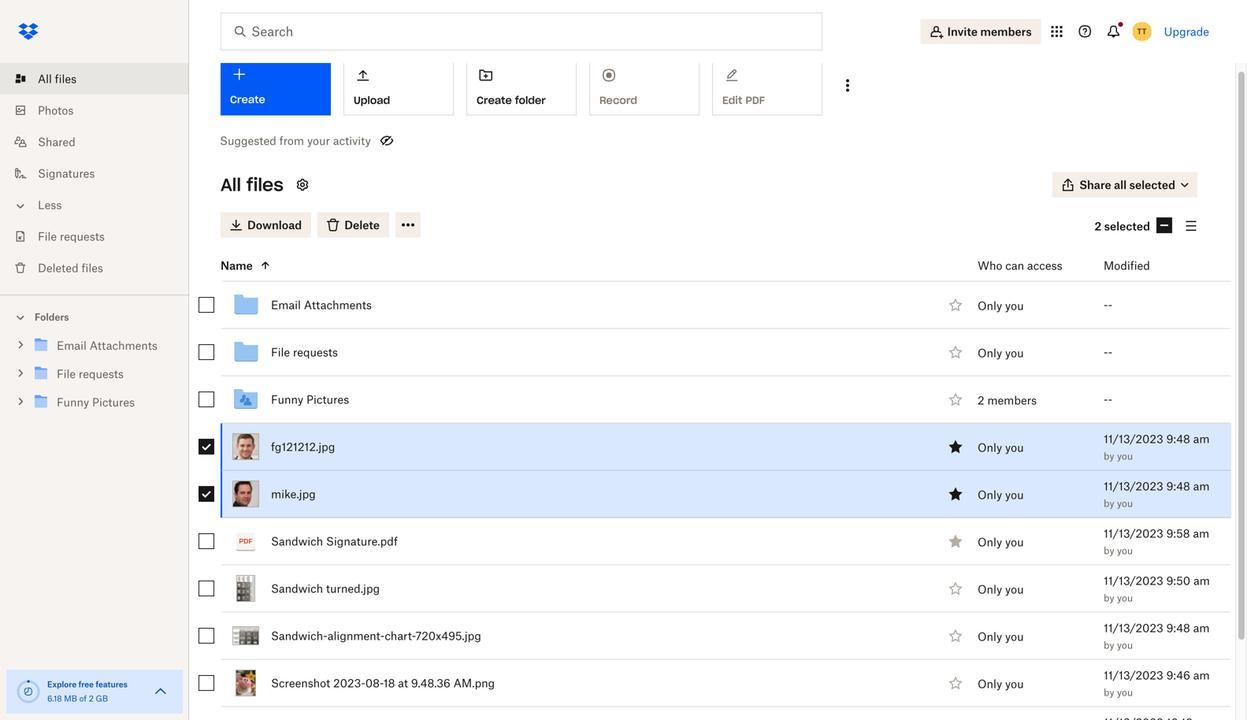 Task type: locate. For each thing, give the bounding box(es) containing it.
by for screenshot 2023-08-18 at 9.48.36 am.png
[[1104, 651, 1115, 663]]

1 vertical spatial pictures
[[92, 396, 135, 409]]

members inside button
[[988, 358, 1037, 371]]

funny pictures
[[271, 357, 349, 371], [57, 396, 135, 409]]

by inside 11/13/2023 9:58 am by you
[[1104, 509, 1115, 521]]

1 vertical spatial 11/13/2023 9:48 am by you
[[1104, 444, 1210, 474]]

11/13/2023
[[1104, 397, 1163, 410], [1104, 444, 1163, 457], [1104, 491, 1163, 505], [1104, 539, 1163, 552], [1104, 586, 1163, 599], [1104, 633, 1163, 646], [1104, 680, 1163, 694]]

1 9:48 from the top
[[1166, 397, 1190, 410]]

0 vertical spatial 9:48
[[1166, 397, 1190, 410]]

you
[[1005, 263, 1024, 277], [1005, 311, 1024, 324], [1005, 405, 1024, 419], [1117, 415, 1133, 427], [1005, 453, 1024, 466], [1117, 462, 1133, 474], [1005, 500, 1024, 513], [1117, 509, 1133, 521], [1005, 547, 1024, 560], [1117, 557, 1133, 568], [1005, 594, 1024, 608], [1117, 604, 1133, 616], [1005, 642, 1024, 655], [1117, 651, 1133, 663], [1005, 689, 1024, 702], [1117, 698, 1133, 710]]

only you inside name sandwich signature.pdf, modified 11/13/2023 9:58 am, element
[[978, 500, 1024, 513]]

sandwich inside 'link'
[[271, 499, 323, 513]]

1 horizontal spatial all
[[221, 138, 241, 160]]

2 add to starred image from the top
[[946, 591, 965, 610]]

only you button inside the 'name file requests, modified 12/14/2023 4:10 pm,' element
[[978, 309, 1024, 326]]

only you button inside name mike.jpg, modified 11/13/2023 9:48 am, element
[[978, 451, 1024, 468]]

4 11/13/2023 from the top
[[1104, 539, 1163, 552]]

only inside "name shortcut.web, modified 11/13/2023 10:10 am," element
[[978, 689, 1002, 702]]

am for sandwich-alignment-chart-720x495.jpg
[[1193, 586, 1210, 599]]

1 add to starred image from the top
[[946, 307, 965, 326]]

only you
[[978, 263, 1024, 277], [978, 311, 1024, 324], [978, 405, 1024, 419], [978, 453, 1024, 466], [978, 500, 1024, 513], [978, 547, 1024, 560], [978, 594, 1024, 608], [978, 642, 1024, 655], [978, 689, 1024, 702]]

funny up fg121212.jpg link
[[271, 357, 303, 371]]

2 inside explore free features 6.18 mb of 2 gb
[[89, 694, 94, 704]]

only you inside name sandwich turned.jpg, modified 11/13/2023 9:50 am, element
[[978, 547, 1024, 560]]

11/13/2023 inside 11/13/2023 9:46 am by you
[[1104, 633, 1163, 646]]

only you inside the 'name file requests, modified 12/14/2023 4:10 pm,' element
[[978, 311, 1024, 324]]

all files inside list item
[[38, 72, 77, 85]]

by inside 11/13/2023 10:10 am by you
[[1104, 698, 1115, 710]]

files up photos at left
[[55, 72, 77, 85]]

9 only you button from the top
[[978, 687, 1024, 704]]

1 sandwich from the top
[[271, 499, 323, 513]]

1 11/13/2023 from the top
[[1104, 397, 1163, 410]]

add to starred image
[[946, 307, 965, 326], [946, 591, 965, 610], [946, 685, 965, 704]]

11/13/2023 9:48 am by you for sandwich-alignment-chart-720x495.jpg
[[1104, 586, 1210, 616]]

5 by from the top
[[1104, 604, 1115, 616]]

files for deleted files link
[[82, 261, 103, 275]]

0 vertical spatial funny pictures link
[[271, 355, 349, 373]]

only for screenshot 2023-08-18 at 9.48.36 am.png
[[978, 642, 1002, 655]]

of
[[79, 694, 87, 704]]

7 only you from the top
[[978, 594, 1024, 608]]

2 vertical spatial 2
[[89, 694, 94, 704]]

funny
[[271, 357, 303, 371], [57, 396, 89, 409]]

0 vertical spatial add to starred image
[[946, 307, 965, 326]]

0 horizontal spatial pictures
[[92, 396, 135, 409]]

by inside name sandwich-alignment-chart-720x495.jpg, modified 11/13/2023 9:48 am, element
[[1104, 604, 1115, 616]]

am
[[1193, 397, 1210, 410], [1193, 444, 1210, 457], [1193, 491, 1210, 505], [1194, 539, 1210, 552], [1193, 586, 1210, 599], [1193, 633, 1210, 646], [1196, 680, 1213, 694]]

0 horizontal spatial funny
[[57, 396, 89, 409]]

only you button inside name sandwich turned.jpg, modified 11/13/2023 9:50 am, element
[[978, 545, 1024, 562]]

all files
[[38, 72, 77, 85], [221, 138, 284, 160]]

less image
[[13, 198, 28, 214]]

6 by from the top
[[1104, 651, 1115, 663]]

6 11/13/2023 from the top
[[1104, 633, 1163, 646]]

3 by from the top
[[1104, 509, 1115, 521]]

Search in folder "Dropbox" text field
[[251, 22, 789, 41]]

requests inside list
[[60, 230, 105, 243]]

am inside name fg121212.jpg, modified 11/13/2023 9:48 am, element
[[1193, 397, 1210, 410]]

11/13/2023 9:50 am by you
[[1104, 539, 1210, 568]]

only you button inside name sandwich signature.pdf, modified 11/13/2023 9:58 am, element
[[978, 498, 1024, 515]]

your
[[307, 98, 330, 112]]

0 horizontal spatial all files
[[38, 72, 77, 85]]

create inside popup button
[[230, 58, 265, 71]]

folders
[[35, 311, 69, 323]]

2 vertical spatial remove from starred image
[[946, 496, 965, 515]]

funny down email at top left
[[57, 396, 89, 409]]

3 add to starred image from the top
[[946, 638, 965, 657]]

/sandwich alignment chart 720x495.jpg image
[[232, 591, 259, 610]]

11/13/2023 9:48 am by you inside name mike.jpg, modified 11/13/2023 9:48 am, element
[[1104, 444, 1210, 474]]

you inside 11/13/2023 9:46 am by you
[[1117, 651, 1133, 663]]

by inside name mike.jpg, modified 11/13/2023 9:48 am, element
[[1104, 462, 1115, 474]]

all
[[38, 72, 52, 85], [221, 138, 241, 160]]

2
[[1095, 184, 1102, 197], [978, 358, 985, 371], [89, 694, 94, 704]]

sandwich for sandwich signature.pdf
[[271, 499, 323, 513]]

1 vertical spatial add to starred image
[[946, 591, 965, 610]]

sandwich turned.jpg link
[[271, 544, 380, 563]]

explore
[[47, 680, 77, 689]]

files right deleted
[[82, 261, 103, 275]]

name fg121212.jpg, modified 11/13/2023 9:48 am, element
[[186, 388, 1231, 435]]

11/13/2023 inside 11/13/2023 9:58 am by you
[[1104, 491, 1163, 505]]

only you button inside name screenshot 2023-08-18 at 9.48.36 am.png, modified 11/13/2023 9:46 am, element
[[978, 640, 1024, 657]]

only inside name sandwich-alignment-chart-720x495.jpg, modified 11/13/2023 9:48 am, element
[[978, 594, 1002, 608]]

pictures up fg121212.jpg link
[[306, 357, 349, 371]]

6 only you button from the top
[[978, 545, 1024, 562]]

quota usage element
[[16, 679, 41, 704]]

create left folder
[[477, 58, 512, 71]]

2 add to starred image from the top
[[946, 544, 965, 563]]

5 only you from the top
[[978, 500, 1024, 513]]

all inside list item
[[38, 72, 52, 85]]

0 vertical spatial file requests
[[38, 230, 105, 243]]

only inside name screenshot 2023-08-18 at 9.48.36 am.png, modified 11/13/2023 9:46 am, element
[[978, 642, 1002, 655]]

only for file requests
[[978, 311, 1002, 324]]

1 only you from the top
[[978, 263, 1024, 277]]

funny pictures link
[[271, 355, 349, 373], [32, 392, 176, 413]]

tt
[[1137, 26, 1147, 36]]

1 vertical spatial 9:48
[[1166, 444, 1190, 457]]

upgrade link
[[1164, 25, 1209, 38]]

signatures link
[[13, 158, 189, 189]]

am inside name mike.jpg, modified 11/13/2023 9:48 am, element
[[1193, 444, 1210, 457]]

all files list item
[[0, 63, 189, 95]]

1 11/13/2023 9:48 am by you from the top
[[1104, 397, 1210, 427]]

by inside 11/13/2023 9:50 am by you
[[1104, 557, 1115, 568]]

remove from starred image
[[946, 402, 965, 421], [946, 449, 965, 468], [946, 496, 965, 515]]

6 only you from the top
[[978, 547, 1024, 560]]

only for sandwich signature.pdf
[[978, 500, 1002, 513]]

0 horizontal spatial funny pictures
[[57, 396, 135, 409]]

am inside 11/13/2023 9:46 am by you
[[1193, 633, 1210, 646]]

features
[[96, 680, 128, 689]]

3 9:48 from the top
[[1166, 586, 1190, 599]]

funny pictures link up fg121212.jpg link
[[271, 355, 349, 373]]

sandwich up sandwich-
[[271, 546, 323, 560]]

name mike.jpg, modified 11/13/2023 9:48 am, element
[[186, 435, 1231, 483]]

1 vertical spatial file requests link
[[271, 307, 338, 326]]

4 by from the top
[[1104, 557, 1115, 568]]

funny pictures up fg121212.jpg link
[[271, 357, 349, 371]]

funny pictures link down email attachments link
[[32, 392, 176, 413]]

7 by from the top
[[1104, 698, 1115, 710]]

4 only from the top
[[978, 453, 1002, 466]]

8 only from the top
[[978, 642, 1002, 655]]

folders button
[[0, 305, 189, 328]]

only you for sandwich-alignment-chart-720x495.jpg
[[978, 594, 1024, 608]]

am inside 11/13/2023 9:50 am by you
[[1194, 539, 1210, 552]]

create for create
[[230, 58, 265, 71]]

1 add to starred image from the top
[[946, 355, 965, 373]]

2 vertical spatial 9:48
[[1166, 586, 1190, 599]]

2 members
[[978, 358, 1037, 371]]

1 horizontal spatial files
[[82, 261, 103, 275]]

add to starred image
[[946, 355, 965, 373], [946, 544, 965, 563], [946, 638, 965, 657]]

2 9:48 from the top
[[1166, 444, 1190, 457]]

0 horizontal spatial create
[[230, 58, 265, 71]]

1 vertical spatial sandwich
[[271, 546, 323, 560]]

8 only you from the top
[[978, 642, 1024, 655]]

modified button
[[1104, 221, 1191, 240]]

11/13/2023 9:48 am by you inside name fg121212.jpg, modified 11/13/2023 9:48 am, element
[[1104, 397, 1210, 427]]

1 vertical spatial files
[[247, 138, 284, 160]]

by for fg121212.jpg
[[1104, 415, 1115, 427]]

0 horizontal spatial all
[[38, 72, 52, 85]]

2 11/13/2023 from the top
[[1104, 444, 1163, 457]]

11/13/2023 9:48 am by you for fg121212.jpg
[[1104, 397, 1210, 427]]

by inside 11/13/2023 9:46 am by you
[[1104, 651, 1115, 663]]

requests
[[60, 230, 105, 243], [293, 310, 338, 323], [79, 367, 124, 381]]

only
[[978, 263, 1002, 277], [978, 311, 1002, 324], [978, 405, 1002, 419], [978, 453, 1002, 466], [978, 500, 1002, 513], [978, 547, 1002, 560], [978, 594, 1002, 608], [978, 642, 1002, 655], [978, 689, 1002, 702]]

members inside "button"
[[980, 25, 1032, 38]]

0 vertical spatial files
[[55, 72, 77, 85]]

1 vertical spatial members
[[988, 358, 1037, 371]]

by for mike.jpg
[[1104, 462, 1115, 474]]

only you button inside name sandwich-alignment-chart-720x495.jpg, modified 11/13/2023 9:48 am, element
[[978, 592, 1024, 610]]

1 vertical spatial 2
[[978, 358, 985, 371]]

tt button
[[1130, 19, 1155, 44]]

2 horizontal spatial 2
[[1095, 184, 1102, 197]]

1 horizontal spatial create
[[477, 58, 512, 71]]

all files up download "button"
[[221, 138, 284, 160]]

9:46
[[1166, 633, 1190, 646]]

only you inside name sandwich-alignment-chart-720x495.jpg, modified 11/13/2023 9:48 am, element
[[978, 594, 1024, 608]]

2 sandwich from the top
[[271, 546, 323, 560]]

3 only from the top
[[978, 405, 1002, 419]]

list
[[0, 54, 189, 295]]

only you for file requests
[[978, 311, 1024, 324]]

only inside name email attachments, modified 11/13/2023 10:24 am, element
[[978, 263, 1002, 277]]

only you button for shortcut.web
[[978, 687, 1024, 704]]

0 vertical spatial remove from starred image
[[946, 402, 965, 421]]

create
[[230, 58, 265, 71], [477, 58, 512, 71]]

3 11/13/2023 9:48 am by you from the top
[[1104, 586, 1210, 616]]

9:48 for sandwich-alignment-chart-720x495.jpg
[[1166, 586, 1190, 599]]

add to starred image inside name screenshot 2023-08-18 at 9.48.36 am.png, modified 11/13/2023 9:46 am, element
[[946, 638, 965, 657]]

9 only you from the top
[[978, 689, 1024, 702]]

modified
[[1104, 223, 1150, 237]]

funny inside name funny pictures, modified 11/13/2023 10:13 am, element
[[271, 357, 303, 371]]

0 vertical spatial add to starred image
[[946, 355, 965, 373]]

/shortcut.web image
[[233, 682, 258, 708]]

11/13/2023 9:48 am by you inside name sandwich-alignment-chart-720x495.jpg, modified 11/13/2023 9:48 am, element
[[1104, 586, 1210, 616]]

7 11/13/2023 from the top
[[1104, 680, 1163, 694]]

only inside name sandwich signature.pdf, modified 11/13/2023 9:58 am, element
[[978, 500, 1002, 513]]

remove from starred image inside name fg121212.jpg, modified 11/13/2023 9:48 am, element
[[946, 402, 965, 421]]

turned.jpg
[[326, 546, 380, 560]]

name sandwich turned.jpg, modified 11/13/2023 9:50 am, element
[[186, 530, 1231, 577]]

am inside 11/13/2023 9:58 am by you
[[1193, 491, 1210, 505]]

only you inside name screenshot 2023-08-18 at 9.48.36 am.png, modified 11/13/2023 9:46 am, element
[[978, 642, 1024, 655]]

9 only from the top
[[978, 689, 1002, 702]]

funny pictures down email attachments link
[[57, 396, 135, 409]]

0 vertical spatial 2
[[1095, 184, 1102, 197]]

2 vertical spatial file
[[57, 367, 76, 381]]

3 remove from starred image from the top
[[946, 496, 965, 515]]

only inside name fg121212.jpg, modified 11/13/2023 9:48 am, element
[[978, 405, 1002, 419]]

2 only from the top
[[978, 311, 1002, 324]]

only you button for screenshot 2023-08-18 at 9.48.36 am.png
[[978, 640, 1024, 657]]

8 only you button from the top
[[978, 640, 1024, 657]]

0 vertical spatial file requests link
[[13, 221, 189, 252]]

signatures
[[38, 167, 95, 180]]

file inside list
[[38, 230, 57, 243]]

2 vertical spatial add to starred image
[[946, 638, 965, 657]]

1 by from the top
[[1104, 415, 1115, 427]]

screenshot
[[271, 641, 330, 654]]

only you for sandwich signature.pdf
[[978, 500, 1024, 513]]

1 - from the left
[[1104, 263, 1108, 276]]

2 inside button
[[978, 358, 985, 371]]

only you button inside name fg121212.jpg, modified 11/13/2023 9:48 am, element
[[978, 403, 1024, 421]]

photos
[[38, 104, 74, 117]]

11/13/2023 9:46 am by you
[[1104, 633, 1210, 663]]

1 vertical spatial all files
[[221, 138, 284, 160]]

0 vertical spatial funny pictures
[[271, 357, 349, 371]]

only inside the 'name file requests, modified 12/14/2023 4:10 pm,' element
[[978, 311, 1002, 324]]

0 vertical spatial members
[[980, 25, 1032, 38]]

pictures
[[306, 357, 349, 371], [92, 396, 135, 409]]

6 only from the top
[[978, 547, 1002, 560]]

remove from starred image for mike.jpg
[[946, 449, 965, 468]]

11/13/2023 9:58 am by you
[[1104, 491, 1210, 521]]

0 vertical spatial sandwich
[[271, 499, 323, 513]]

9:48
[[1166, 397, 1190, 410], [1166, 444, 1190, 457], [1166, 586, 1190, 599]]

1 remove from starred image from the top
[[946, 402, 965, 421]]

am inside 11/13/2023 10:10 am by you
[[1196, 680, 1213, 694]]

0 horizontal spatial files
[[55, 72, 77, 85]]

dropbox image
[[13, 16, 44, 47]]

group
[[0, 328, 189, 428]]

you inside 11/13/2023 9:58 am by you
[[1117, 509, 1133, 521]]

3 11/13/2023 from the top
[[1104, 491, 1163, 505]]

files inside list item
[[55, 72, 77, 85]]

remove from starred image inside name sandwich signature.pdf, modified 11/13/2023 9:58 am, element
[[946, 496, 965, 515]]

file requests inside list
[[38, 230, 105, 243]]

by
[[1104, 415, 1115, 427], [1104, 462, 1115, 474], [1104, 509, 1115, 521], [1104, 557, 1115, 568], [1104, 604, 1115, 616], [1104, 651, 1115, 663], [1104, 698, 1115, 710]]

only you inside "name shortcut.web, modified 11/13/2023 10:10 am," element
[[978, 689, 1024, 702]]

2 remove from starred image from the top
[[946, 449, 965, 468]]

5 only from the top
[[978, 500, 1002, 513]]

alignment-
[[328, 594, 385, 607]]

only you inside name mike.jpg, modified 11/13/2023 9:48 am, element
[[978, 453, 1024, 466]]

4 only you button from the top
[[978, 451, 1024, 468]]

name button
[[221, 221, 939, 240]]

/mike.jpg image
[[232, 445, 259, 472]]

0 vertical spatial all files
[[38, 72, 77, 85]]

5 11/13/2023 from the top
[[1104, 586, 1163, 599]]

1 only you button from the top
[[978, 262, 1024, 279]]

2 vertical spatial 11/13/2023 9:48 am by you
[[1104, 586, 1210, 616]]

1 horizontal spatial pictures
[[306, 357, 349, 371]]

08-
[[365, 641, 383, 654]]

1 vertical spatial add to starred image
[[946, 544, 965, 563]]

by inside name fg121212.jpg, modified 11/13/2023 9:48 am, element
[[1104, 415, 1115, 427]]

sandwich
[[271, 499, 323, 513], [271, 546, 323, 560]]

0 vertical spatial pictures
[[306, 357, 349, 371]]

0 vertical spatial funny
[[271, 357, 303, 371]]

1 vertical spatial funny pictures link
[[32, 392, 176, 413]]

suggested from your activity
[[220, 98, 371, 112]]

1 vertical spatial all
[[221, 138, 241, 160]]

3 only you button from the top
[[978, 403, 1024, 421]]

2 vertical spatial files
[[82, 261, 103, 275]]

only you inside name fg121212.jpg, modified 11/13/2023 9:48 am, element
[[978, 405, 1024, 419]]

5 only you button from the top
[[978, 498, 1024, 515]]

add to starred image for 11/13/2023 9:50 am
[[946, 544, 965, 563]]

sandwich for sandwich turned.jpg
[[271, 546, 323, 560]]

shared
[[38, 135, 76, 149]]

all up photos at left
[[38, 72, 52, 85]]

pictures down email attachments
[[92, 396, 135, 409]]

all files up photos at left
[[38, 72, 77, 85]]

/fg121212.jpg image
[[232, 398, 259, 425]]

1 vertical spatial remove from starred image
[[946, 449, 965, 468]]

file inside group
[[57, 367, 76, 381]]

only you for screenshot 2023-08-18 at 9.48.36 am.png
[[978, 642, 1024, 655]]

7 only you button from the top
[[978, 592, 1024, 610]]

files
[[55, 72, 77, 85], [247, 138, 284, 160], [82, 261, 103, 275]]

name funny pictures, modified 11/13/2023 10:13 am, element
[[186, 341, 1231, 388]]

0 vertical spatial all
[[38, 72, 52, 85]]

add to starred image inside "name shortcut.web, modified 11/13/2023 10:10 am," element
[[946, 685, 965, 704]]

1 vertical spatial funny
[[57, 396, 89, 409]]

10:10
[[1166, 680, 1193, 694]]

1 vertical spatial funny pictures
[[57, 396, 135, 409]]

9:48 for mike.jpg
[[1166, 444, 1190, 457]]

only you button
[[978, 262, 1024, 279], [978, 309, 1024, 326], [978, 403, 1024, 421], [978, 451, 1024, 468], [978, 498, 1024, 515], [978, 545, 1024, 562], [978, 592, 1024, 610], [978, 640, 1024, 657], [978, 687, 1024, 704]]

only you for shortcut.web
[[978, 689, 1024, 702]]

only inside name mike.jpg, modified 11/13/2023 9:48 am, element
[[978, 453, 1002, 466]]

create up suggested
[[230, 58, 265, 71]]

invite members
[[947, 25, 1032, 38]]

files left folder settings icon
[[247, 138, 284, 160]]

2 11/13/2023 9:48 am by you from the top
[[1104, 444, 1210, 474]]

only inside name sandwich turned.jpg, modified 11/13/2023 9:50 am, element
[[978, 547, 1002, 560]]

1 horizontal spatial 2
[[978, 358, 985, 371]]

2 only you button from the top
[[978, 309, 1024, 326]]

table
[[186, 215, 1231, 719]]

-
[[1104, 263, 1108, 276], [1108, 263, 1113, 276]]

11/13/2023 inside 11/13/2023 9:50 am by you
[[1104, 539, 1163, 552]]

name
[[221, 223, 253, 237]]

photos link
[[13, 95, 189, 126]]

0 horizontal spatial 2
[[89, 694, 94, 704]]

file requests
[[38, 230, 105, 243], [271, 310, 338, 323], [57, 367, 124, 381]]

1 horizontal spatial funny
[[271, 357, 303, 371]]

3 only you from the top
[[978, 405, 1024, 419]]

1 only from the top
[[978, 263, 1002, 277]]

7 only from the top
[[978, 594, 1002, 608]]

create inside button
[[477, 58, 512, 71]]

11/13/2023 for sandwich-alignment-chart-720x495.jpg
[[1104, 586, 1163, 599]]

720x495.jpg
[[416, 594, 481, 607]]

by for sandwich turned.jpg
[[1104, 557, 1115, 568]]

name sandwich signature.pdf, modified 11/13/2023 9:58 am, element
[[186, 483, 1231, 530]]

create for create folder
[[477, 58, 512, 71]]

2 vertical spatial add to starred image
[[946, 685, 965, 704]]

0 vertical spatial requests
[[60, 230, 105, 243]]

signature.pdf
[[326, 499, 398, 513]]

2 for 2 members
[[978, 358, 985, 371]]

sandwich down mike.jpg link
[[271, 499, 323, 513]]

name email attachments, modified 11/13/2023 10:24 am, element
[[186, 246, 1231, 293]]

11/13/2023 inside 11/13/2023 10:10 am by you
[[1104, 680, 1163, 694]]

members
[[980, 25, 1032, 38], [988, 358, 1037, 371]]

11/13/2023 for shortcut.web
[[1104, 680, 1163, 694]]

3 add to starred image from the top
[[946, 685, 965, 704]]

1 horizontal spatial all files
[[221, 138, 284, 160]]

2 members button
[[978, 356, 1037, 373]]

all down suggested
[[221, 138, 241, 160]]

2 only you from the top
[[978, 311, 1024, 324]]

create folder button
[[466, 20, 577, 80]]

only you button inside "name shortcut.web, modified 11/13/2023 10:10 am," element
[[978, 687, 1024, 704]]

am for mike.jpg
[[1193, 444, 1210, 457]]

0 vertical spatial file
[[38, 230, 57, 243]]

0 vertical spatial 11/13/2023 9:48 am by you
[[1104, 397, 1210, 427]]

am inside name sandwich-alignment-chart-720x495.jpg, modified 11/13/2023 9:48 am, element
[[1193, 586, 1210, 599]]

4 only you from the top
[[978, 453, 1024, 466]]

suggested
[[220, 98, 276, 112]]

sandwich turned.jpg
[[271, 546, 380, 560]]

2 by from the top
[[1104, 462, 1115, 474]]



Task type: describe. For each thing, give the bounding box(es) containing it.
11/13/2023 10:10 am by you
[[1104, 680, 1213, 710]]

upload button
[[344, 20, 454, 80]]

only for sandwich turned.jpg
[[978, 547, 1002, 560]]

only you button for fg121212.jpg
[[978, 403, 1024, 421]]

11/13/2023 for fg121212.jpg
[[1104, 397, 1163, 410]]

only for sandwich-alignment-chart-720x495.jpg
[[978, 594, 1002, 608]]

shared link
[[13, 126, 189, 158]]

11/13/2023 for sandwich turned.jpg
[[1104, 539, 1163, 552]]

sandwich signature.pdf link
[[271, 496, 398, 515]]

11/13/2023 for screenshot 2023-08-18 at 9.48.36 am.png
[[1104, 633, 1163, 646]]

add to starred image inside name funny pictures, modified 11/13/2023 10:13 am, element
[[946, 355, 965, 373]]

add to starred image inside the 'name file requests, modified 12/14/2023 4:10 pm,' element
[[946, 307, 965, 326]]

1 vertical spatial requests
[[293, 310, 338, 323]]

only you for sandwich turned.jpg
[[978, 547, 1024, 560]]

mike.jpg
[[271, 452, 316, 465]]

mike.jpg link
[[271, 449, 316, 468]]

shortcut.web
[[271, 688, 342, 702]]

only for shortcut.web
[[978, 689, 1002, 702]]

9:48 for fg121212.jpg
[[1166, 397, 1190, 410]]

only you for mike.jpg
[[978, 453, 1024, 466]]

only you button for sandwich signature.pdf
[[978, 498, 1024, 515]]

2 vertical spatial file requests link
[[32, 364, 176, 385]]

/screenshot 2023-08-18 at 9.48.36 am.png image
[[236, 634, 256, 661]]

you inside 11/13/2023 9:50 am by you
[[1117, 557, 1133, 568]]

remove from starred image for fg121212.jpg
[[946, 402, 965, 421]]

name screenshot 2023-08-18 at 9.48.36 am.png, modified 11/13/2023 9:46 am, element
[[186, 624, 1231, 672]]

attachments
[[90, 339, 158, 352]]

2 vertical spatial requests
[[79, 367, 124, 381]]

upgrade
[[1164, 25, 1209, 38]]

files for "all files" link
[[55, 72, 77, 85]]

less
[[38, 198, 62, 212]]

deleted files link
[[13, 252, 189, 284]]

2 horizontal spatial files
[[247, 138, 284, 160]]

6.18
[[47, 694, 62, 704]]

--
[[1104, 263, 1113, 276]]

at
[[398, 641, 408, 654]]

email
[[57, 339, 87, 352]]

upload
[[354, 58, 390, 71]]

screenshot 2023-08-18 at 9.48.36 am.png link
[[271, 638, 495, 657]]

18
[[383, 641, 395, 654]]

activity
[[333, 98, 371, 112]]

only you inside name email attachments, modified 11/13/2023 10:24 am, element
[[978, 263, 1024, 277]]

selected
[[1104, 184, 1150, 197]]

1 vertical spatial file requests
[[271, 310, 338, 323]]

you inside the 'name file requests, modified 12/14/2023 4:10 pm,' element
[[1005, 311, 1024, 324]]

remove from starred image for sandwich signature.pdf
[[946, 496, 965, 515]]

download
[[247, 183, 302, 196]]

am for sandwich signature.pdf
[[1193, 491, 1210, 505]]

shortcut.web link
[[271, 685, 342, 704]]

add to starred image for 11/13/2023 9:48 am
[[946, 591, 965, 610]]

chart-
[[385, 594, 416, 607]]

you inside name email attachments, modified 11/13/2023 10:24 am, element
[[1005, 263, 1024, 277]]

11/13/2023 9:48 am by you for mike.jpg
[[1104, 444, 1210, 474]]

table containing name
[[186, 215, 1231, 719]]

2 for 2 selected
[[1095, 184, 1102, 197]]

by for sandwich signature.pdf
[[1104, 509, 1115, 521]]

folder
[[515, 58, 546, 71]]

invite members button
[[921, 19, 1041, 44]]

9.48.36
[[411, 641, 451, 654]]

only you button for sandwich-alignment-chart-720x495.jpg
[[978, 592, 1024, 610]]

am.png
[[454, 641, 495, 654]]

/sandwich turned.jpg image
[[236, 540, 255, 566]]

members for invite members
[[980, 25, 1032, 38]]

sandwich signature.pdf
[[271, 499, 398, 513]]

am for shortcut.web
[[1196, 680, 1213, 694]]

deleted
[[38, 261, 79, 275]]

list containing all files
[[0, 54, 189, 295]]

download button
[[221, 177, 311, 202]]

group containing email attachments
[[0, 328, 189, 428]]

add to starred image for 11/13/2023 9:46 am
[[946, 638, 965, 657]]

add to starred image for 11/13/2023 10:10 am
[[946, 685, 965, 704]]

only for mike.jpg
[[978, 453, 1002, 466]]

1 vertical spatial file
[[271, 310, 290, 323]]

fg121212.jpg link
[[271, 402, 335, 421]]

only you button for file requests
[[978, 309, 1024, 326]]

screenshot 2023-08-18 at 9.48.36 am.png
[[271, 641, 495, 654]]

name file requests, modified 12/14/2023 4:10 pm, element
[[186, 293, 1231, 341]]

only you button inside name email attachments, modified 11/13/2023 10:24 am, element
[[978, 262, 1024, 279]]

gb
[[96, 694, 108, 704]]

folder settings image
[[293, 140, 312, 159]]

members for 2 members
[[988, 358, 1037, 371]]

am for fg121212.jpg
[[1193, 397, 1210, 410]]

0 horizontal spatial funny pictures link
[[32, 392, 176, 413]]

explore free features 6.18 mb of 2 gb
[[47, 680, 128, 704]]

sandwich-
[[271, 594, 328, 607]]

1 horizontal spatial funny pictures link
[[271, 355, 349, 373]]

deleted files
[[38, 261, 103, 275]]

1 horizontal spatial funny pictures
[[271, 357, 349, 371]]

2 selected
[[1095, 184, 1150, 197]]

2 - from the left
[[1108, 263, 1113, 276]]

11/13/2023 for sandwich signature.pdf
[[1104, 491, 1163, 505]]

create button
[[221, 20, 331, 80]]

only you for fg121212.jpg
[[978, 405, 1024, 419]]

email attachments link
[[32, 335, 176, 357]]

only you button for mike.jpg
[[978, 451, 1024, 468]]

only you button for sandwich turned.jpg
[[978, 545, 1024, 562]]

name shortcut.web, modified 11/13/2023 10:10 am, element
[[186, 672, 1231, 719]]

only for fg121212.jpg
[[978, 405, 1002, 419]]

from
[[279, 98, 304, 112]]

2 vertical spatial file requests
[[57, 367, 124, 381]]

free
[[78, 680, 94, 689]]

11/13/2023 for mike.jpg
[[1104, 444, 1163, 457]]

9:58
[[1166, 491, 1190, 505]]

fg121212.jpg
[[271, 405, 335, 418]]

you inside 11/13/2023 10:10 am by you
[[1117, 698, 1133, 710]]

sandwich-alignment-chart-720x495.jpg
[[271, 594, 481, 607]]

mb
[[64, 694, 77, 704]]

am for screenshot 2023-08-18 at 9.48.36 am.png
[[1193, 633, 1210, 646]]

9:50
[[1166, 539, 1191, 552]]

email attachments
[[57, 339, 158, 352]]

2023-
[[333, 641, 365, 654]]

by for sandwich-alignment-chart-720x495.jpg
[[1104, 604, 1115, 616]]

by for shortcut.web
[[1104, 698, 1115, 710]]

sandwich-alignment-chart-720x495.jpg link
[[271, 591, 481, 610]]

create folder
[[477, 58, 546, 71]]

invite
[[947, 25, 978, 38]]

am for sandwich turned.jpg
[[1194, 539, 1210, 552]]

name sandwich-alignment-chart-720x495.jpg, modified 11/13/2023 9:48 am, element
[[186, 577, 1231, 624]]

all files link
[[13, 63, 189, 95]]



Task type: vqa. For each thing, say whether or not it's contained in the screenshot.
by within the Name fg121212.jpg, Modified 11/13/2023 9:48 am, ELEMENT
yes



